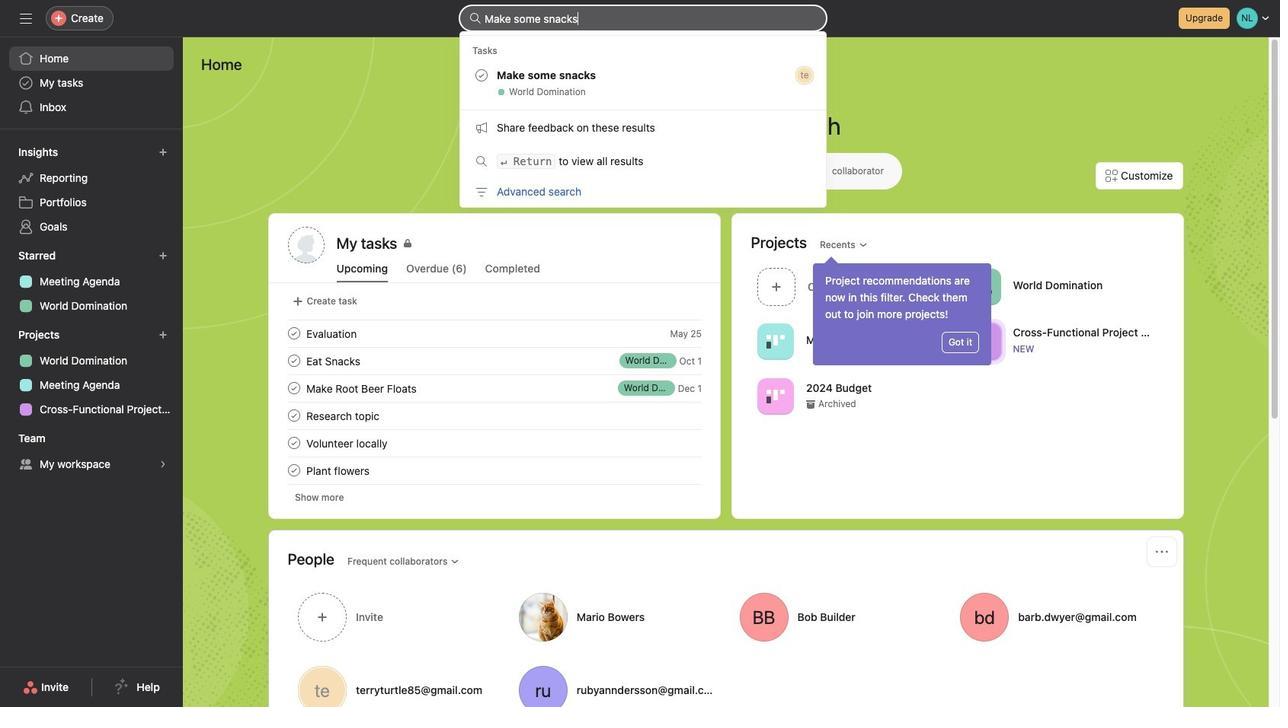 Task type: vqa. For each thing, say whether or not it's contained in the screenshot.
the bottommost "BOARD" IMAGE
yes



Task type: locate. For each thing, give the bounding box(es) containing it.
mark complete image
[[285, 352, 303, 370], [285, 379, 303, 398], [285, 462, 303, 480]]

see details, my workspace image
[[158, 460, 168, 469]]

Mark complete checkbox
[[285, 325, 303, 343], [285, 352, 303, 370], [285, 379, 303, 398], [285, 434, 303, 453], [285, 462, 303, 480]]

1 vertical spatial mark complete image
[[285, 379, 303, 398]]

add items to starred image
[[158, 251, 168, 261]]

new project or portfolio image
[[158, 331, 168, 340]]

1 mark complete image from the top
[[285, 352, 303, 370]]

2 vertical spatial mark complete image
[[285, 434, 303, 453]]

starred element
[[0, 242, 183, 322]]

teams element
[[0, 425, 183, 480]]

insights element
[[0, 139, 183, 242]]

list item
[[751, 264, 958, 310], [269, 320, 720, 347], [269, 347, 720, 375], [269, 375, 720, 402], [269, 402, 720, 430], [269, 457, 720, 485]]

global element
[[0, 37, 183, 129]]

3 mark complete image from the top
[[285, 462, 303, 480]]

2 mark complete image from the top
[[285, 407, 303, 425]]

1 mark complete checkbox from the top
[[285, 325, 303, 343]]

mark complete image for 2nd mark complete checkbox from the top
[[285, 352, 303, 370]]

rocket image
[[973, 278, 991, 296]]

3 mark complete image from the top
[[285, 434, 303, 453]]

1 vertical spatial mark complete image
[[285, 407, 303, 425]]

2 vertical spatial mark complete image
[[285, 462, 303, 480]]

mark complete image
[[285, 325, 303, 343], [285, 407, 303, 425], [285, 434, 303, 453]]

add profile photo image
[[288, 227, 324, 264]]

1 mark complete image from the top
[[285, 325, 303, 343]]

2 mark complete image from the top
[[285, 379, 303, 398]]

board image
[[766, 387, 784, 406]]

Mark complete checkbox
[[285, 407, 303, 425]]

0 vertical spatial mark complete image
[[285, 325, 303, 343]]

None field
[[460, 6, 826, 30]]

tooltip
[[813, 259, 991, 366]]

5 mark complete checkbox from the top
[[285, 462, 303, 480]]

0 vertical spatial mark complete image
[[285, 352, 303, 370]]



Task type: describe. For each thing, give the bounding box(es) containing it.
2 mark complete checkbox from the top
[[285, 352, 303, 370]]

line_and_symbols image
[[973, 333, 991, 351]]

prominent image
[[469, 12, 482, 24]]

4 mark complete checkbox from the top
[[285, 434, 303, 453]]

Search tasks, projects, and more text field
[[460, 6, 826, 30]]

new insights image
[[158, 148, 168, 157]]

projects element
[[0, 322, 183, 425]]

board image
[[766, 333, 784, 351]]

mark complete image for 3rd mark complete checkbox from the bottom
[[285, 379, 303, 398]]

hide sidebar image
[[20, 12, 32, 24]]

3 mark complete checkbox from the top
[[285, 379, 303, 398]]

mark complete image for 5th mark complete checkbox
[[285, 462, 303, 480]]

actions image
[[1156, 546, 1168, 559]]



